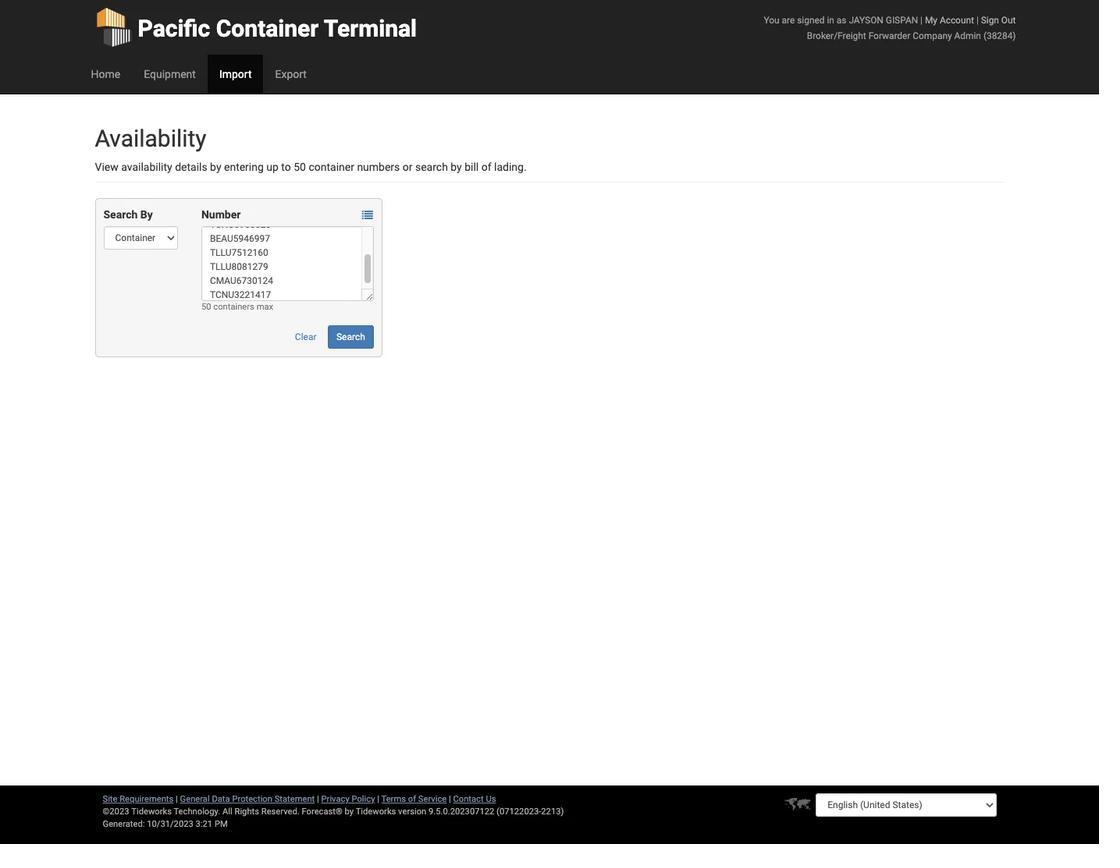 Task type: vqa. For each thing, say whether or not it's contained in the screenshot.
Change**
no



Task type: describe. For each thing, give the bounding box(es) containing it.
account
[[940, 15, 975, 26]]

terminal
[[324, 15, 417, 42]]

version
[[398, 807, 427, 818]]

bill
[[465, 161, 479, 173]]

home button
[[79, 55, 132, 94]]

gispan
[[886, 15, 918, 26]]

as
[[837, 15, 847, 26]]

terms
[[382, 795, 406, 805]]

to
[[281, 161, 291, 173]]

equipment button
[[132, 55, 208, 94]]

out
[[1002, 15, 1016, 26]]

containers
[[213, 302, 254, 312]]

number
[[201, 209, 241, 221]]

show list image
[[362, 210, 373, 221]]

| left sign
[[977, 15, 979, 26]]

terms of service link
[[382, 795, 447, 805]]

jayson
[[849, 15, 884, 26]]

are
[[782, 15, 795, 26]]

50 containers max
[[201, 302, 273, 312]]

numbers
[[357, 161, 400, 173]]

lading.
[[494, 161, 527, 173]]

Number text field
[[201, 226, 374, 301]]

(07122023-
[[497, 807, 541, 818]]

contact us link
[[453, 795, 496, 805]]

| left general
[[176, 795, 178, 805]]

of inside site requirements | general data protection statement | privacy policy | terms of service | contact us ©2023 tideworks technology. all rights reserved. forecast® by tideworks version 9.5.0.202307122 (07122023-2213) generated: 10/31/2023 3:21 pm
[[408, 795, 416, 805]]

by inside site requirements | general data protection statement | privacy policy | terms of service | contact us ©2023 tideworks technology. all rights reserved. forecast® by tideworks version 9.5.0.202307122 (07122023-2213) generated: 10/31/2023 3:21 pm
[[345, 807, 354, 818]]

broker/freight
[[807, 30, 867, 41]]

2 horizontal spatial by
[[451, 161, 462, 173]]

tideworks
[[356, 807, 396, 818]]

search for search
[[337, 332, 365, 343]]

technology.
[[174, 807, 220, 818]]

pacific container terminal
[[138, 15, 417, 42]]

entering
[[224, 161, 264, 173]]

0 vertical spatial 50
[[294, 161, 306, 173]]

privacy policy link
[[321, 795, 375, 805]]

container
[[309, 161, 354, 173]]

you
[[764, 15, 780, 26]]

(38284)
[[984, 30, 1016, 41]]

forwarder
[[869, 30, 911, 41]]

forecast®
[[302, 807, 343, 818]]

you are signed in as jayson gispan | my account | sign out broker/freight forwarder company admin (38284)
[[764, 15, 1016, 41]]

us
[[486, 795, 496, 805]]

all
[[223, 807, 232, 818]]

contact
[[453, 795, 484, 805]]

pacific container terminal link
[[95, 0, 417, 55]]

max
[[257, 302, 273, 312]]

search for search by
[[103, 209, 138, 221]]

site requirements | general data protection statement | privacy policy | terms of service | contact us ©2023 tideworks technology. all rights reserved. forecast® by tideworks version 9.5.0.202307122 (07122023-2213) generated: 10/31/2023 3:21 pm
[[103, 795, 564, 830]]

| left my
[[921, 15, 923, 26]]

container
[[216, 15, 319, 42]]

| up the forecast® on the left bottom
[[317, 795, 319, 805]]

generated:
[[103, 820, 145, 830]]

search by
[[103, 209, 153, 221]]

policy
[[352, 795, 375, 805]]

sign
[[981, 15, 1000, 26]]



Task type: locate. For each thing, give the bounding box(es) containing it.
©2023 tideworks
[[103, 807, 172, 818]]

or
[[403, 161, 413, 173]]

reserved.
[[261, 807, 300, 818]]

data
[[212, 795, 230, 805]]

privacy
[[321, 795, 350, 805]]

1 vertical spatial search
[[337, 332, 365, 343]]

service
[[418, 795, 447, 805]]

general
[[180, 795, 210, 805]]

requirements
[[120, 795, 174, 805]]

site
[[103, 795, 118, 805]]

| up 9.5.0.202307122
[[449, 795, 451, 805]]

0 horizontal spatial 50
[[201, 302, 211, 312]]

search inside button
[[337, 332, 365, 343]]

by left bill
[[451, 161, 462, 173]]

sign out link
[[981, 15, 1016, 26]]

0 horizontal spatial of
[[408, 795, 416, 805]]

up
[[267, 161, 279, 173]]

of up the version
[[408, 795, 416, 805]]

import
[[219, 68, 252, 80]]

by down privacy policy link
[[345, 807, 354, 818]]

by right details
[[210, 161, 221, 173]]

1 horizontal spatial by
[[345, 807, 354, 818]]

site requirements link
[[103, 795, 174, 805]]

search left the by
[[103, 209, 138, 221]]

search button
[[328, 326, 374, 349]]

1 vertical spatial of
[[408, 795, 416, 805]]

export button
[[264, 55, 319, 94]]

rights
[[235, 807, 259, 818]]

availability
[[95, 125, 207, 152]]

1 vertical spatial 50
[[201, 302, 211, 312]]

1 horizontal spatial 50
[[294, 161, 306, 173]]

search right clear button
[[337, 332, 365, 343]]

in
[[827, 15, 835, 26]]

clear button
[[286, 326, 325, 349]]

3:21
[[196, 820, 213, 830]]

home
[[91, 68, 120, 80]]

by
[[210, 161, 221, 173], [451, 161, 462, 173], [345, 807, 354, 818]]

0 horizontal spatial by
[[210, 161, 221, 173]]

view availability details by entering up to 50 container numbers or search by bill of lading.
[[95, 161, 527, 173]]

1 horizontal spatial of
[[482, 161, 492, 173]]

export
[[275, 68, 307, 80]]

company
[[913, 30, 952, 41]]

50
[[294, 161, 306, 173], [201, 302, 211, 312]]

50 right to
[[294, 161, 306, 173]]

1 horizontal spatial search
[[337, 332, 365, 343]]

general data protection statement link
[[180, 795, 315, 805]]

clear
[[295, 332, 317, 343]]

protection
[[232, 795, 272, 805]]

of
[[482, 161, 492, 173], [408, 795, 416, 805]]

search
[[415, 161, 448, 173]]

| up tideworks
[[377, 795, 380, 805]]

availability
[[121, 161, 172, 173]]

statement
[[275, 795, 315, 805]]

pm
[[215, 820, 228, 830]]

by
[[140, 209, 153, 221]]

admin
[[955, 30, 982, 41]]

0 vertical spatial of
[[482, 161, 492, 173]]

my account link
[[925, 15, 975, 26]]

0 horizontal spatial search
[[103, 209, 138, 221]]

50 left containers
[[201, 302, 211, 312]]

equipment
[[144, 68, 196, 80]]

2213)
[[541, 807, 564, 818]]

view
[[95, 161, 119, 173]]

|
[[921, 15, 923, 26], [977, 15, 979, 26], [176, 795, 178, 805], [317, 795, 319, 805], [377, 795, 380, 805], [449, 795, 451, 805]]

search
[[103, 209, 138, 221], [337, 332, 365, 343]]

10/31/2023
[[147, 820, 193, 830]]

signed
[[797, 15, 825, 26]]

import button
[[208, 55, 264, 94]]

my
[[925, 15, 938, 26]]

0 vertical spatial search
[[103, 209, 138, 221]]

of right bill
[[482, 161, 492, 173]]

pacific
[[138, 15, 210, 42]]

details
[[175, 161, 207, 173]]

9.5.0.202307122
[[429, 807, 495, 818]]



